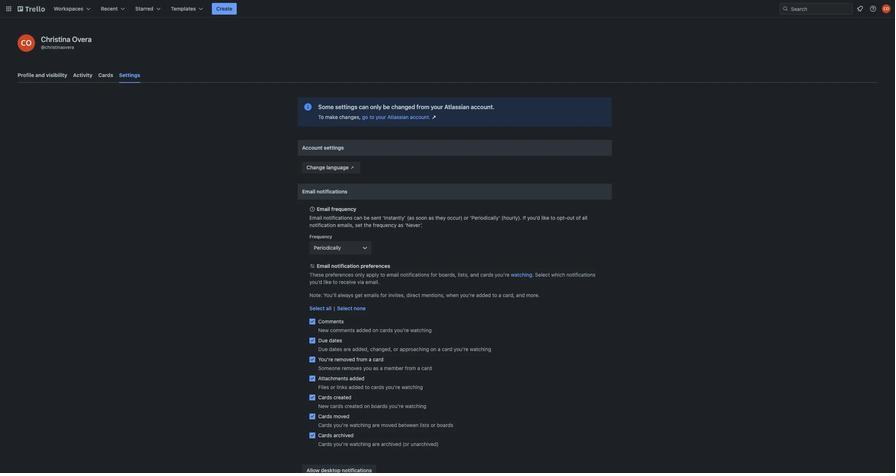 Task type: locate. For each thing, give the bounding box(es) containing it.
1 vertical spatial settings
[[324, 145, 344, 151]]

email inside email notifications can be sent 'instantly' (as soon as they occur) or 'periodically' (hourly). if you'd like to opt-out of all notification emails, set the frequency as 'never'.
[[310, 215, 322, 221]]

1 vertical spatial can
[[354, 215, 362, 221]]

like down these
[[324, 279, 332, 285]]

these preferences only apply to email notifications for boards, lists, and cards you're watching
[[310, 272, 532, 278]]

new down comments
[[318, 327, 329, 334]]

new down cards created in the left bottom of the page
[[318, 403, 329, 410]]

notification up the receive
[[331, 263, 359, 269]]

a
[[499, 292, 502, 299], [438, 346, 441, 353], [369, 357, 372, 363], [380, 365, 383, 372], [417, 365, 420, 372]]

be up the go to your atlassian account.
[[383, 104, 390, 110]]

christina overa (christinaovera) image
[[882, 4, 891, 13], [18, 34, 35, 52]]

frequency
[[310, 234, 332, 240]]

archived
[[334, 433, 354, 439], [381, 441, 401, 448]]

all right of
[[582, 215, 588, 221]]

0 vertical spatial like
[[542, 215, 550, 221]]

you'll
[[324, 292, 336, 299]]

select down note:
[[310, 306, 325, 312]]

or right lists
[[431, 422, 436, 429]]

'never'.
[[405, 222, 423, 228]]

frequency down sent
[[373, 222, 397, 228]]

be inside email notifications can be sent 'instantly' (as soon as they occur) or 'periodically' (hourly). if you'd like to opt-out of all notification emails, set the frequency as 'never'.
[[364, 215, 370, 221]]

1 horizontal spatial on
[[373, 327, 379, 334]]

can up set
[[354, 215, 362, 221]]

2 vertical spatial card
[[422, 365, 432, 372]]

0 horizontal spatial preferences
[[325, 272, 354, 278]]

card down approaching
[[422, 365, 432, 372]]

or down attachments
[[331, 384, 335, 391]]

soon
[[416, 215, 427, 221]]

select right |
[[337, 306, 353, 312]]

1 vertical spatial from
[[357, 357, 368, 363]]

sm image
[[349, 164, 356, 171]]

0 horizontal spatial and
[[35, 72, 45, 78]]

1 due from the top
[[318, 338, 328, 344]]

0 horizontal spatial on
[[364, 403, 370, 410]]

you'd
[[527, 215, 540, 221], [310, 279, 322, 285]]

select right . on the right bottom of page
[[535, 272, 550, 278]]

created
[[334, 395, 352, 401], [345, 403, 363, 410]]

notifications up 'direct'
[[401, 272, 430, 278]]

cards archived
[[318, 433, 354, 439]]

1 horizontal spatial christina overa (christinaovera) image
[[882, 4, 891, 13]]

1 horizontal spatial account.
[[471, 104, 495, 110]]

and right profile
[[35, 72, 45, 78]]

preferences up apply
[[361, 263, 390, 269]]

dates down "comments"
[[329, 338, 342, 344]]

preferences
[[361, 263, 390, 269], [325, 272, 354, 278]]

frequency inside email notifications can be sent 'instantly' (as soon as they occur) or 'periodically' (hourly). if you'd like to opt-out of all notification emails, set the frequency as 'never'.
[[373, 222, 397, 228]]

from right changed
[[417, 104, 430, 110]]

email up these
[[317, 263, 330, 269]]

on down files or links added to cards you're watching
[[364, 403, 370, 410]]

or right changed,
[[394, 346, 398, 353]]

notifications up the email frequency at left top
[[317, 189, 348, 195]]

email down the email notifications
[[317, 206, 330, 212]]

your right changed
[[431, 104, 443, 110]]

back to home image
[[18, 3, 45, 15]]

1 vertical spatial atlassian
[[388, 114, 409, 120]]

email.
[[366, 279, 380, 285]]

for left boards,
[[431, 272, 437, 278]]

1 horizontal spatial like
[[542, 215, 550, 221]]

due
[[318, 338, 328, 344], [318, 346, 328, 353]]

1 vertical spatial you'd
[[310, 279, 322, 285]]

change
[[307, 164, 325, 171]]

sent
[[371, 215, 381, 221]]

cards
[[481, 272, 494, 278], [380, 327, 393, 334], [371, 384, 384, 391], [330, 403, 343, 410]]

are down cards you're watching are moved between lists or boards at bottom
[[372, 441, 380, 448]]

you'd right if
[[527, 215, 540, 221]]

only up the go to your atlassian account.
[[370, 104, 382, 110]]

2 dates from the top
[[329, 346, 342, 353]]

templates
[[171, 5, 196, 12]]

1 vertical spatial moved
[[381, 422, 397, 429]]

0 vertical spatial dates
[[329, 338, 342, 344]]

your right 'go'
[[376, 114, 386, 120]]

0 vertical spatial archived
[[334, 433, 354, 439]]

atlassian
[[445, 104, 469, 110], [388, 114, 409, 120]]

1 new from the top
[[318, 327, 329, 334]]

attachments added
[[318, 376, 365, 382]]

to left card,
[[493, 292, 497, 299]]

cards down cards created in the left bottom of the page
[[330, 403, 343, 410]]

new cards created on boards you're watching
[[318, 403, 427, 410]]

like
[[542, 215, 550, 221], [324, 279, 332, 285]]

preferences up the receive
[[325, 272, 354, 278]]

are for cards moved
[[372, 422, 380, 429]]

which
[[551, 272, 565, 278]]

0 vertical spatial and
[[35, 72, 45, 78]]

moved left 'between'
[[381, 422, 397, 429]]

1 horizontal spatial your
[[431, 104, 443, 110]]

go
[[362, 114, 368, 120]]

0 horizontal spatial account.
[[410, 114, 431, 120]]

settings for account
[[324, 145, 344, 151]]

are
[[344, 346, 351, 353], [372, 422, 380, 429], [372, 441, 380, 448]]

all left |
[[326, 306, 332, 312]]

create
[[216, 5, 233, 12]]

as down 'instantly'
[[398, 222, 404, 228]]

someone
[[318, 365, 341, 372]]

profile and visibility
[[18, 72, 67, 78]]

0 vertical spatial new
[[318, 327, 329, 334]]

cards created
[[318, 395, 352, 401]]

christinaovera
[[45, 45, 74, 50]]

on for boards
[[364, 403, 370, 410]]

workspaces button
[[49, 3, 95, 15]]

2 horizontal spatial from
[[417, 104, 430, 110]]

only up the via
[[355, 272, 365, 278]]

email up the frequency
[[310, 215, 322, 221]]

1 horizontal spatial preferences
[[361, 263, 390, 269]]

cards up changed,
[[380, 327, 393, 334]]

your
[[431, 104, 443, 110], [376, 114, 386, 120]]

created down links
[[334, 395, 352, 401]]

to left email
[[381, 272, 385, 278]]

settings
[[335, 104, 358, 110], [324, 145, 344, 151]]

cards right lists,
[[481, 272, 494, 278]]

frequency up emails,
[[331, 206, 356, 212]]

emails
[[364, 292, 379, 299]]

1 vertical spatial due
[[318, 346, 328, 353]]

email for email frequency
[[317, 206, 330, 212]]

0 horizontal spatial christina overa (christinaovera) image
[[18, 34, 35, 52]]

settings up language
[[324, 145, 344, 151]]

1 horizontal spatial only
[[370, 104, 382, 110]]

2 horizontal spatial on
[[431, 346, 437, 353]]

settings
[[119, 72, 140, 78]]

can up 'go'
[[359, 104, 369, 110]]

2 vertical spatial on
[[364, 403, 370, 410]]

as right you
[[373, 365, 379, 372]]

1 horizontal spatial be
[[383, 104, 390, 110]]

1 vertical spatial all
[[326, 306, 332, 312]]

0 vertical spatial from
[[417, 104, 430, 110]]

|
[[334, 306, 335, 312]]

1 vertical spatial like
[[324, 279, 332, 285]]

card up the someone removes you as a member from a card
[[373, 357, 384, 363]]

1 vertical spatial created
[[345, 403, 363, 410]]

1 horizontal spatial frequency
[[373, 222, 397, 228]]

card right approaching
[[442, 346, 453, 353]]

0 vertical spatial all
[[582, 215, 588, 221]]

some settings can only be changed from your atlassian account.
[[318, 104, 495, 110]]

0 vertical spatial due
[[318, 338, 328, 344]]

cards link
[[98, 69, 113, 82]]

account.
[[471, 104, 495, 110], [410, 114, 431, 120]]

1 horizontal spatial all
[[582, 215, 588, 221]]

and right card,
[[516, 292, 525, 299]]

new for new comments added on cards you're watching
[[318, 327, 329, 334]]

0 horizontal spatial moved
[[334, 414, 349, 420]]

2 horizontal spatial select
[[535, 272, 550, 278]]

2 vertical spatial as
[[373, 365, 379, 372]]

archived down cards moved
[[334, 433, 354, 439]]

be up the
[[364, 215, 370, 221]]

1 horizontal spatial atlassian
[[445, 104, 469, 110]]

1 horizontal spatial select
[[337, 306, 353, 312]]

someone removes you as a member from a card
[[318, 365, 432, 372]]

1 vertical spatial card
[[373, 357, 384, 363]]

or inside email notifications can be sent 'instantly' (as soon as they occur) or 'periodically' (hourly). if you'd like to opt-out of all notification emails, set the frequency as 'never'.
[[464, 215, 469, 221]]

some
[[318, 104, 334, 110]]

2 due from the top
[[318, 346, 328, 353]]

can inside email notifications can be sent 'instantly' (as soon as they occur) or 'periodically' (hourly). if you'd like to opt-out of all notification emails, set the frequency as 'never'.
[[354, 215, 362, 221]]

as left they
[[429, 215, 434, 221]]

visibility
[[46, 72, 67, 78]]

boards right lists
[[437, 422, 453, 429]]

0 vertical spatial can
[[359, 104, 369, 110]]

christina overa (christinaovera) image left @
[[18, 34, 35, 52]]

0 vertical spatial you'd
[[527, 215, 540, 221]]

cards
[[98, 72, 113, 78], [318, 395, 332, 401], [318, 414, 332, 420], [318, 422, 332, 429], [318, 433, 332, 439], [318, 441, 332, 448]]

0 vertical spatial on
[[373, 327, 379, 334]]

1 vertical spatial be
[[364, 215, 370, 221]]

always
[[338, 292, 354, 299]]

email for email notification preferences
[[317, 263, 330, 269]]

or right occur)
[[464, 215, 469, 221]]

0 horizontal spatial frequency
[[331, 206, 356, 212]]

on up changed,
[[373, 327, 379, 334]]

to left opt-
[[551, 215, 556, 221]]

1 horizontal spatial you'd
[[527, 215, 540, 221]]

1 horizontal spatial as
[[398, 222, 404, 228]]

1 horizontal spatial archived
[[381, 441, 401, 448]]

1 horizontal spatial card
[[422, 365, 432, 372]]

profile
[[18, 72, 34, 78]]

0 horizontal spatial like
[[324, 279, 332, 285]]

notification inside email notifications can be sent 'instantly' (as soon as they occur) or 'periodically' (hourly). if you'd like to opt-out of all notification emails, set the frequency as 'never'.
[[310, 222, 336, 228]]

0 horizontal spatial card
[[373, 357, 384, 363]]

1 vertical spatial for
[[381, 292, 387, 299]]

.
[[532, 272, 534, 278]]

can for settings
[[359, 104, 369, 110]]

you'd down these
[[310, 279, 322, 285]]

0 vertical spatial be
[[383, 104, 390, 110]]

lists
[[420, 422, 430, 429]]

select inside . select which notifications you'd like to receive via email.
[[535, 272, 550, 278]]

1 dates from the top
[[329, 338, 342, 344]]

on right approaching
[[431, 346, 437, 353]]

files or links added to cards you're watching
[[318, 384, 423, 391]]

boards up cards you're watching are moved between lists or boards at bottom
[[371, 403, 388, 410]]

1 vertical spatial your
[[376, 114, 386, 120]]

language
[[327, 164, 349, 171]]

0 vertical spatial created
[[334, 395, 352, 401]]

from down added,
[[357, 357, 368, 363]]

the
[[364, 222, 372, 228]]

frequency
[[331, 206, 356, 212], [373, 222, 397, 228]]

on for cards
[[373, 327, 379, 334]]

for
[[431, 272, 437, 278], [381, 292, 387, 299]]

1 horizontal spatial boards
[[437, 422, 453, 429]]

notification up the frequency
[[310, 222, 336, 228]]

2 vertical spatial from
[[405, 365, 416, 372]]

or
[[464, 215, 469, 221], [394, 346, 398, 353], [331, 384, 335, 391], [431, 422, 436, 429]]

0 vertical spatial card
[[442, 346, 453, 353]]

to
[[370, 114, 374, 120], [551, 215, 556, 221], [381, 272, 385, 278], [333, 279, 338, 285], [493, 292, 497, 299], [365, 384, 370, 391]]

are up cards you're watching are archived (or unarchived) in the left of the page
[[372, 422, 380, 429]]

from for member
[[405, 365, 416, 372]]

0 vertical spatial as
[[429, 215, 434, 221]]

primary element
[[0, 0, 895, 18]]

0 vertical spatial are
[[344, 346, 351, 353]]

are up removed
[[344, 346, 351, 353]]

go to your atlassian account.
[[362, 114, 431, 120]]

notifications down the email frequency at left top
[[324, 215, 353, 221]]

0 vertical spatial for
[[431, 272, 437, 278]]

a left card,
[[499, 292, 502, 299]]

dates down due dates
[[329, 346, 342, 353]]

created down cards created in the left bottom of the page
[[345, 403, 363, 410]]

due for due dates
[[318, 338, 328, 344]]

if
[[523, 215, 526, 221]]

christina overa (christinaovera) image right open information menu image at the right top
[[882, 4, 891, 13]]

like inside email notifications can be sent 'instantly' (as soon as they occur) or 'periodically' (hourly). if you'd like to opt-out of all notification emails, set the frequency as 'never'.
[[542, 215, 550, 221]]

1 vertical spatial dates
[[329, 346, 342, 353]]

due dates
[[318, 338, 342, 344]]

card,
[[503, 292, 515, 299]]

moved
[[334, 414, 349, 420], [381, 422, 397, 429]]

1 horizontal spatial from
[[405, 365, 416, 372]]

1 vertical spatial archived
[[381, 441, 401, 448]]

on
[[373, 327, 379, 334], [431, 346, 437, 353], [364, 403, 370, 410]]

cards for cards created
[[318, 395, 332, 401]]

removes
[[342, 365, 362, 372]]

2 vertical spatial and
[[516, 292, 525, 299]]

moved up cards archived
[[334, 414, 349, 420]]

from right the member
[[405, 365, 416, 372]]

notifications inside . select which notifications you'd like to receive via email.
[[567, 272, 596, 278]]

a left the member
[[380, 365, 383, 372]]

to left the receive
[[333, 279, 338, 285]]

0 horizontal spatial you'd
[[310, 279, 322, 285]]

for right emails
[[381, 292, 387, 299]]

email down change
[[302, 189, 316, 195]]

watching
[[511, 272, 532, 278], [410, 327, 432, 334], [470, 346, 491, 353], [402, 384, 423, 391], [405, 403, 427, 410], [350, 422, 371, 429], [350, 441, 371, 448]]

between
[[398, 422, 419, 429]]

card
[[442, 346, 453, 353], [373, 357, 384, 363], [422, 365, 432, 372]]

email notifications can be sent 'instantly' (as soon as they occur) or 'periodically' (hourly). if you'd like to opt-out of all notification emails, set the frequency as 'never'.
[[310, 215, 588, 228]]

archived left "(or"
[[381, 441, 401, 448]]

2 new from the top
[[318, 403, 329, 410]]

and right lists,
[[470, 272, 479, 278]]

notifications right which on the right of the page
[[567, 272, 596, 278]]

1 vertical spatial are
[[372, 422, 380, 429]]

0 vertical spatial notification
[[310, 222, 336, 228]]

0 horizontal spatial only
[[355, 272, 365, 278]]

0 vertical spatial christina overa (christinaovera) image
[[882, 4, 891, 13]]

dates
[[329, 338, 342, 344], [329, 346, 342, 353]]

a right approaching
[[438, 346, 441, 353]]

email
[[387, 272, 399, 278]]

out
[[567, 215, 575, 221]]

0 vertical spatial only
[[370, 104, 382, 110]]

of
[[576, 215, 581, 221]]

due for due dates are added, changed, or approaching on a card you're watching
[[318, 346, 328, 353]]

2 vertical spatial are
[[372, 441, 380, 448]]

settings up changes,
[[335, 104, 358, 110]]

1 vertical spatial frequency
[[373, 222, 397, 228]]

like left opt-
[[542, 215, 550, 221]]



Task type: describe. For each thing, give the bounding box(es) containing it.
email frequency
[[317, 206, 356, 212]]

. select which notifications you'd like to receive via email.
[[310, 272, 596, 285]]

boards,
[[439, 272, 457, 278]]

create button
[[212, 3, 237, 15]]

email for email notifications can be sent 'instantly' (as soon as they occur) or 'periodically' (hourly). if you'd like to opt-out of all notification emails, set the frequency as 'never'.
[[310, 215, 322, 221]]

overa
[[72, 35, 92, 43]]

invites,
[[389, 292, 405, 299]]

0 horizontal spatial archived
[[334, 433, 354, 439]]

make
[[325, 114, 338, 120]]

0 horizontal spatial from
[[357, 357, 368, 363]]

select all | select none
[[310, 306, 366, 312]]

a down approaching
[[417, 365, 420, 372]]

comments
[[318, 319, 344, 325]]

links
[[337, 384, 347, 391]]

christina
[[41, 35, 70, 43]]

recent
[[101, 5, 118, 12]]

are for cards archived
[[372, 441, 380, 448]]

0 horizontal spatial for
[[381, 292, 387, 299]]

0 horizontal spatial as
[[373, 365, 379, 372]]

can for notifications
[[354, 215, 362, 221]]

1 vertical spatial boards
[[437, 422, 453, 429]]

activity
[[73, 72, 92, 78]]

dates for due dates
[[329, 338, 342, 344]]

cards for cards you're watching are archived (or unarchived)
[[318, 441, 332, 448]]

new for new cards created on boards you're watching
[[318, 403, 329, 410]]

email notifications
[[302, 189, 348, 195]]

starred button
[[131, 3, 165, 15]]

cards moved
[[318, 414, 349, 420]]

change language link
[[302, 162, 360, 174]]

1 horizontal spatial for
[[431, 272, 437, 278]]

2 horizontal spatial card
[[442, 346, 453, 353]]

settings link
[[119, 69, 140, 83]]

0 vertical spatial frequency
[[331, 206, 356, 212]]

member
[[384, 365, 404, 372]]

cards for cards moved
[[318, 414, 332, 420]]

Search field
[[789, 3, 853, 14]]

attachments
[[318, 376, 348, 382]]

cards for cards
[[98, 72, 113, 78]]

you'd inside email notifications can be sent 'instantly' (as soon as they occur) or 'periodically' (hourly). if you'd like to opt-out of all notification emails, set the frequency as 'never'.
[[527, 215, 540, 221]]

new comments added on cards you're watching
[[318, 327, 432, 334]]

you'd inside . select which notifications you'd like to receive via email.
[[310, 279, 322, 285]]

files
[[318, 384, 329, 391]]

to down you
[[365, 384, 370, 391]]

unarchived)
[[411, 441, 439, 448]]

recent button
[[97, 3, 129, 15]]

watching link
[[511, 272, 532, 278]]

account
[[302, 145, 323, 151]]

approaching
[[400, 346, 429, 353]]

to inside email notifications can be sent 'instantly' (as soon as they occur) or 'periodically' (hourly). if you'd like to opt-out of all notification emails, set the frequency as 'never'.
[[551, 215, 556, 221]]

added right links
[[349, 384, 364, 391]]

to
[[318, 114, 324, 120]]

0 vertical spatial atlassian
[[445, 104, 469, 110]]

emails,
[[337, 222, 354, 228]]

0 vertical spatial your
[[431, 104, 443, 110]]

2 horizontal spatial as
[[429, 215, 434, 221]]

opt-
[[557, 215, 567, 221]]

mentions,
[[422, 292, 445, 299]]

search image
[[783, 6, 789, 12]]

added up added,
[[356, 327, 371, 334]]

added,
[[353, 346, 369, 353]]

activity link
[[73, 69, 92, 82]]

changes,
[[339, 114, 361, 120]]

account settings
[[302, 145, 344, 151]]

added left card,
[[476, 292, 491, 299]]

all inside email notifications can be sent 'instantly' (as soon as they occur) or 'periodically' (hourly). if you'd like to opt-out of all notification emails, set the frequency as 'never'.
[[582, 215, 588, 221]]

dates for due dates are added, changed, or approaching on a card you're watching
[[329, 346, 342, 353]]

(or
[[403, 441, 409, 448]]

1 horizontal spatial moved
[[381, 422, 397, 429]]

cards for cards archived
[[318, 433, 332, 439]]

0 horizontal spatial atlassian
[[388, 114, 409, 120]]

'periodically'
[[470, 215, 500, 221]]

'instantly'
[[383, 215, 406, 221]]

1 vertical spatial account.
[[410, 114, 431, 120]]

0 notifications image
[[856, 4, 865, 13]]

set
[[355, 222, 363, 228]]

to right 'go'
[[370, 114, 374, 120]]

cards you're watching are archived (or unarchived)
[[318, 441, 439, 448]]

1 vertical spatial preferences
[[325, 272, 354, 278]]

1 vertical spatial only
[[355, 272, 365, 278]]

(hourly).
[[502, 215, 522, 221]]

none
[[354, 306, 366, 312]]

receive
[[339, 279, 356, 285]]

email notification preferences
[[317, 263, 390, 269]]

to make changes,
[[318, 114, 362, 120]]

go to your atlassian account. link
[[362, 114, 438, 121]]

apply
[[366, 272, 379, 278]]

like inside . select which notifications you'd like to receive via email.
[[324, 279, 332, 285]]

via
[[358, 279, 364, 285]]

note: you'll always get emails for invites, direct mentions, when you're added to a card, and more.
[[310, 292, 540, 299]]

christina overa (christinaovera) image inside primary element
[[882, 4, 891, 13]]

0 horizontal spatial your
[[376, 114, 386, 120]]

starred
[[135, 5, 153, 12]]

you're removed from a card
[[318, 357, 384, 363]]

1 vertical spatial and
[[470, 272, 479, 278]]

0 vertical spatial moved
[[334, 414, 349, 420]]

profile and visibility link
[[18, 69, 67, 82]]

1 vertical spatial notification
[[331, 263, 359, 269]]

a up you
[[369, 357, 372, 363]]

0 horizontal spatial all
[[326, 306, 332, 312]]

0 vertical spatial account.
[[471, 104, 495, 110]]

when
[[446, 292, 459, 299]]

0 horizontal spatial select
[[310, 306, 325, 312]]

templates button
[[167, 3, 208, 15]]

cards down the someone removes you as a member from a card
[[371, 384, 384, 391]]

changed,
[[370, 346, 392, 353]]

open information menu image
[[870, 5, 877, 12]]

cards you're watching are moved between lists or boards
[[318, 422, 453, 429]]

lists,
[[458, 272, 469, 278]]

added down removes
[[350, 376, 365, 382]]

1 vertical spatial as
[[398, 222, 404, 228]]

to inside . select which notifications you'd like to receive via email.
[[333, 279, 338, 285]]

email for email notifications
[[302, 189, 316, 195]]

cards for cards you're watching are moved between lists or boards
[[318, 422, 332, 429]]

changed
[[391, 104, 415, 110]]

occur)
[[447, 215, 463, 221]]

1 vertical spatial on
[[431, 346, 437, 353]]

you
[[363, 365, 372, 372]]

0 vertical spatial preferences
[[361, 263, 390, 269]]

get
[[355, 292, 363, 299]]

workspaces
[[54, 5, 83, 12]]

2 horizontal spatial and
[[516, 292, 525, 299]]

0 vertical spatial boards
[[371, 403, 388, 410]]

from for changed
[[417, 104, 430, 110]]

change language
[[307, 164, 349, 171]]

select all button
[[310, 305, 332, 312]]

settings for some
[[335, 104, 358, 110]]

they
[[436, 215, 446, 221]]

notifications inside email notifications can be sent 'instantly' (as soon as they occur) or 'periodically' (hourly). if you'd like to opt-out of all notification emails, set the frequency as 'never'.
[[324, 215, 353, 221]]

due dates are added, changed, or approaching on a card you're watching
[[318, 346, 491, 353]]

direct
[[407, 292, 420, 299]]



Task type: vqa. For each thing, say whether or not it's contained in the screenshot.
the on related to boards
yes



